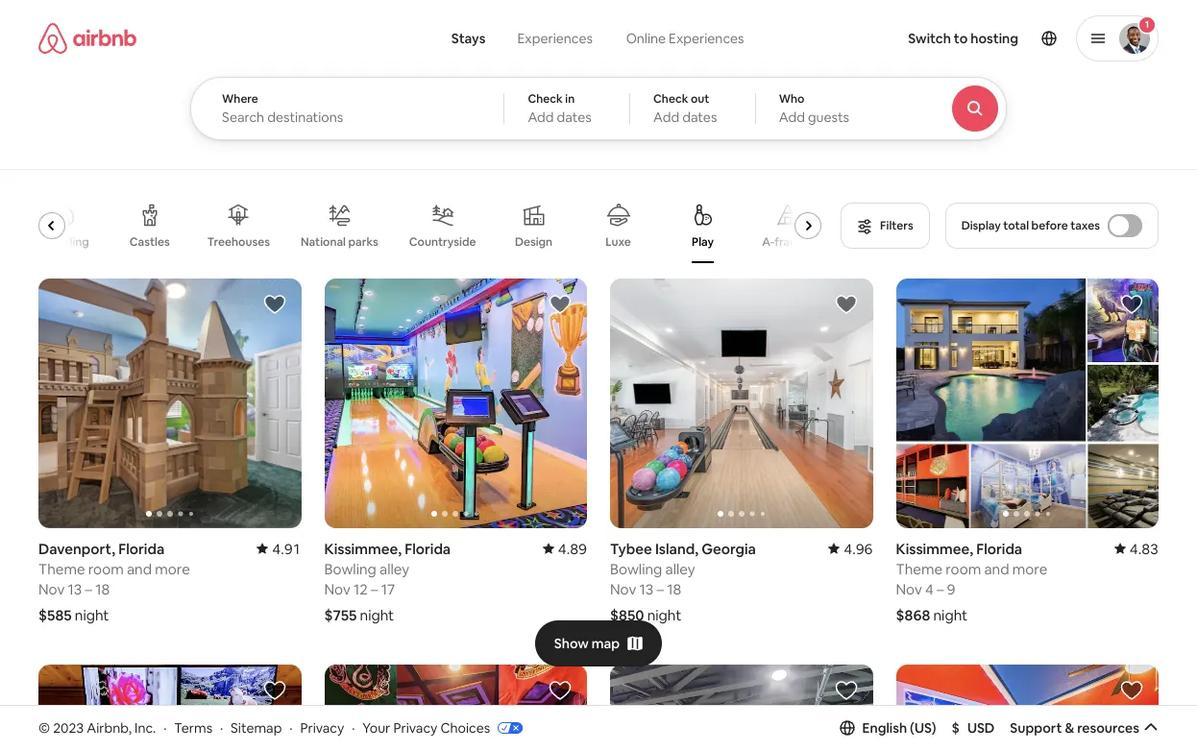 Task type: locate. For each thing, give the bounding box(es) containing it.
1 horizontal spatial more
[[1013, 560, 1048, 578]]

0 vertical spatial add to wishlist: davenport, florida image
[[263, 293, 286, 316]]

bowling up "12"
[[324, 560, 377, 578]]

check
[[528, 91, 563, 107], [654, 91, 689, 107]]

dates
[[557, 109, 592, 126], [683, 109, 717, 126]]

0 horizontal spatial 13
[[68, 580, 82, 599]]

4 nov from the left
[[896, 580, 923, 599]]

2 check from the left
[[654, 91, 689, 107]]

2 room from the left
[[946, 560, 982, 578]]

kissimmee, up "12"
[[324, 540, 402, 558]]

dates down out
[[683, 109, 717, 126]]

theme for 4
[[896, 560, 943, 578]]

2 horizontal spatial add
[[779, 109, 805, 126]]

more for kissimmee, florida
[[1013, 560, 1048, 578]]

add down the experiences button
[[528, 109, 554, 126]]

filters
[[881, 218, 914, 234]]

english
[[863, 720, 908, 737]]

national parks
[[301, 234, 379, 250]]

18 down davenport, at the left
[[95, 580, 110, 599]]

room for 9
[[946, 560, 982, 578]]

guests
[[808, 109, 850, 126]]

add to wishlist: markesan, wisconsin image
[[835, 679, 858, 702]]

room
[[88, 560, 124, 578], [946, 560, 982, 578]]

0 horizontal spatial dates
[[557, 109, 592, 126]]

night right $585
[[75, 606, 109, 625]]

1 and from the left
[[127, 560, 152, 578]]

theme
[[38, 560, 85, 578], [896, 560, 943, 578]]

0 horizontal spatial 18
[[95, 580, 110, 599]]

kissimmee, inside kissimmee, florida theme room and more nov 4 – 9 $868 night
[[896, 540, 974, 558]]

check inside check in add dates
[[528, 91, 563, 107]]

0 horizontal spatial privacy
[[300, 720, 344, 737]]

room up 9
[[946, 560, 982, 578]]

1 more from the left
[[155, 560, 190, 578]]

1 horizontal spatial kissimmee,
[[896, 540, 974, 558]]

0 horizontal spatial more
[[155, 560, 190, 578]]

0 horizontal spatial add
[[528, 109, 554, 126]]

2 nov from the left
[[324, 580, 351, 599]]

1 room from the left
[[88, 560, 124, 578]]

13 up $585
[[68, 580, 82, 599]]

luxe
[[606, 235, 631, 250]]

0 horizontal spatial experiences
[[518, 30, 593, 47]]

$585
[[38, 606, 72, 625]]

1 privacy from the left
[[300, 720, 344, 737]]

room inside the 'davenport, florida theme room and more nov 13 – 18 $585 night'
[[88, 560, 124, 578]]

$868
[[896, 606, 931, 625]]

add to wishlist: davenport, florida image
[[263, 293, 286, 316], [1121, 679, 1144, 702]]

add
[[528, 109, 554, 126], [654, 109, 680, 126], [779, 109, 805, 126]]

1 check from the left
[[528, 91, 563, 107]]

online
[[626, 30, 666, 47]]

dates for check in add dates
[[557, 109, 592, 126]]

1 add from the left
[[528, 109, 554, 126]]

filters button
[[841, 203, 930, 249]]

more
[[155, 560, 190, 578], [1013, 560, 1048, 578]]

13 inside tybee island, georgia bowling alley nov 13 – 18 $850 night
[[640, 580, 654, 599]]

kissimmee,
[[324, 540, 402, 558], [896, 540, 974, 558]]

0 horizontal spatial kissimmee,
[[324, 540, 402, 558]]

nov inside the 'davenport, florida theme room and more nov 13 – 18 $585 night'
[[38, 580, 65, 599]]

a-
[[762, 235, 775, 250]]

2 18 from the left
[[667, 580, 682, 599]]

sitemap link
[[231, 720, 282, 737]]

1 · from the left
[[164, 720, 167, 737]]

and
[[127, 560, 152, 578], [985, 560, 1010, 578]]

3 – from the left
[[657, 580, 664, 599]]

alley
[[380, 560, 409, 578], [666, 560, 695, 578]]

3 florida from the left
[[977, 540, 1023, 558]]

airbnb,
[[87, 720, 132, 737]]

add down who
[[779, 109, 805, 126]]

none search field containing stays
[[190, 0, 1060, 140]]

4 night from the left
[[934, 606, 968, 625]]

0 horizontal spatial bowling
[[324, 560, 377, 578]]

· right inc.
[[164, 720, 167, 737]]

check left in
[[528, 91, 563, 107]]

experiences up in
[[518, 30, 593, 47]]

nov inside tybee island, georgia bowling alley nov 13 – 18 $850 night
[[610, 580, 637, 599]]

in
[[565, 91, 575, 107]]

out
[[691, 91, 710, 107]]

2 bowling from the left
[[610, 560, 663, 578]]

2 florida from the left
[[405, 540, 451, 558]]

3 nov from the left
[[610, 580, 637, 599]]

dates inside check out add dates
[[683, 109, 717, 126]]

add to wishlist: davenport, florida image down treehouses
[[263, 293, 286, 316]]

add to wishlist: davenport, florida image up the resources
[[1121, 679, 1144, 702]]

1 18 from the left
[[95, 580, 110, 599]]

2 alley from the left
[[666, 560, 695, 578]]

0 horizontal spatial room
[[88, 560, 124, 578]]

more inside kissimmee, florida theme room and more nov 4 – 9 $868 night
[[1013, 560, 1048, 578]]

theme inside kissimmee, florida theme room and more nov 4 – 9 $868 night
[[896, 560, 943, 578]]

1 horizontal spatial dates
[[683, 109, 717, 126]]

and inside kissimmee, florida theme room and more nov 4 – 9 $868 night
[[985, 560, 1010, 578]]

theme up 4
[[896, 560, 943, 578]]

online experiences
[[626, 30, 744, 47]]

2 night from the left
[[360, 606, 394, 625]]

nov inside kissimmee, florida theme room and more nov 4 – 9 $868 night
[[896, 580, 923, 599]]

9
[[948, 580, 956, 599]]

night inside kissimmee, florida bowling alley nov 12 – 17 $755 night
[[360, 606, 394, 625]]

· right terms link
[[220, 720, 223, 737]]

your
[[363, 720, 391, 737]]

1 horizontal spatial add
[[654, 109, 680, 126]]

1 horizontal spatial alley
[[666, 560, 695, 578]]

room inside kissimmee, florida theme room and more nov 4 – 9 $868 night
[[946, 560, 982, 578]]

1 horizontal spatial theme
[[896, 560, 943, 578]]

2 more from the left
[[1013, 560, 1048, 578]]

– down island,
[[657, 580, 664, 599]]

– left 17
[[371, 580, 378, 599]]

your privacy choices
[[363, 720, 490, 737]]

kissimmee, up 4
[[896, 540, 974, 558]]

switch
[[909, 30, 951, 47]]

1 horizontal spatial add to wishlist: davenport, florida image
[[1121, 679, 1144, 702]]

13 up $850
[[640, 580, 654, 599]]

alley down island,
[[666, 560, 695, 578]]

check inside check out add dates
[[654, 91, 689, 107]]

1 horizontal spatial 18
[[667, 580, 682, 599]]

florida inside kissimmee, florida theme room and more nov 4 – 9 $868 night
[[977, 540, 1023, 558]]

18 inside tybee island, georgia bowling alley nov 13 – 18 $850 night
[[667, 580, 682, 599]]

resources
[[1078, 720, 1140, 737]]

kissimmee, inside kissimmee, florida bowling alley nov 12 – 17 $755 night
[[324, 540, 402, 558]]

map
[[592, 635, 620, 652]]

2 kissimmee, from the left
[[896, 540, 974, 558]]

1 horizontal spatial privacy
[[394, 720, 438, 737]]

2 horizontal spatial florida
[[977, 540, 1023, 558]]

sitemap
[[231, 720, 282, 737]]

kissimmee, for theme
[[896, 540, 974, 558]]

2 13 from the left
[[640, 580, 654, 599]]

night down 17
[[360, 606, 394, 625]]

1 horizontal spatial room
[[946, 560, 982, 578]]

$ usd
[[952, 720, 995, 737]]

1 horizontal spatial 13
[[640, 580, 654, 599]]

· left your
[[352, 720, 355, 737]]

and inside the 'davenport, florida theme room and more nov 13 – 18 $585 night'
[[127, 560, 152, 578]]

dates inside check in add dates
[[557, 109, 592, 126]]

nov up $850
[[610, 580, 637, 599]]

georgia
[[702, 540, 756, 558]]

add for check in add dates
[[528, 109, 554, 126]]

1 theme from the left
[[38, 560, 85, 578]]

nov up $585
[[38, 580, 65, 599]]

1 dates from the left
[[557, 109, 592, 126]]

support
[[1011, 720, 1063, 737]]

bowling inside kissimmee, florida bowling alley nov 12 – 17 $755 night
[[324, 560, 377, 578]]

nov left "12"
[[324, 580, 351, 599]]

theme inside the 'davenport, florida theme room and more nov 13 – 18 $585 night'
[[38, 560, 85, 578]]

· left privacy link
[[290, 720, 293, 737]]

0 horizontal spatial and
[[127, 560, 152, 578]]

2 – from the left
[[371, 580, 378, 599]]

2 and from the left
[[985, 560, 1010, 578]]

2 add from the left
[[654, 109, 680, 126]]

17
[[381, 580, 395, 599]]

0 horizontal spatial florida
[[118, 540, 165, 558]]

add inside check out add dates
[[654, 109, 680, 126]]

3 add from the left
[[779, 109, 805, 126]]

add to wishlist: kissimmee, florida image
[[549, 293, 572, 316], [1121, 293, 1144, 316], [549, 679, 572, 702]]

alley inside tybee island, georgia bowling alley nov 13 – 18 $850 night
[[666, 560, 695, 578]]

florida inside kissimmee, florida bowling alley nov 12 – 17 $755 night
[[405, 540, 451, 558]]

castles
[[130, 235, 170, 250]]

add inside the who add guests
[[779, 109, 805, 126]]

13 inside the 'davenport, florida theme room and more nov 13 – 18 $585 night'
[[68, 580, 82, 599]]

1 horizontal spatial experiences
[[669, 30, 744, 47]]

room down davenport, at the left
[[88, 560, 124, 578]]

0 horizontal spatial alley
[[380, 560, 409, 578]]

night inside kissimmee, florida theme room and more nov 4 – 9 $868 night
[[934, 606, 968, 625]]

kissimmee, florida theme room and more nov 4 – 9 $868 night
[[896, 540, 1048, 625]]

·
[[164, 720, 167, 737], [220, 720, 223, 737], [290, 720, 293, 737], [352, 720, 355, 737]]

bowling
[[324, 560, 377, 578], [610, 560, 663, 578]]

1 horizontal spatial florida
[[405, 540, 451, 558]]

nov left 4
[[896, 580, 923, 599]]

1 night from the left
[[75, 606, 109, 625]]

bowling down tybee
[[610, 560, 663, 578]]

– inside kissimmee, florida bowling alley nov 12 – 17 $755 night
[[371, 580, 378, 599]]

– inside the 'davenport, florida theme room and more nov 13 – 18 $585 night'
[[85, 580, 92, 599]]

1 horizontal spatial bowling
[[610, 560, 663, 578]]

1 bowling from the left
[[324, 560, 377, 578]]

1 experiences from the left
[[518, 30, 593, 47]]

add inside check in add dates
[[528, 109, 554, 126]]

–
[[85, 580, 92, 599], [371, 580, 378, 599], [657, 580, 664, 599], [937, 580, 944, 599]]

0 horizontal spatial theme
[[38, 560, 85, 578]]

night right $850
[[648, 606, 682, 625]]

18 down island,
[[667, 580, 682, 599]]

treehouses
[[207, 235, 270, 250]]

– left 9
[[937, 580, 944, 599]]

nov
[[38, 580, 65, 599], [324, 580, 351, 599], [610, 580, 637, 599], [896, 580, 923, 599]]

add down online experiences
[[654, 109, 680, 126]]

privacy left your
[[300, 720, 344, 737]]

more for davenport, florida
[[155, 560, 190, 578]]

dates down in
[[557, 109, 592, 126]]

theme down davenport, at the left
[[38, 560, 85, 578]]

davenport,
[[38, 540, 115, 558]]

stays tab panel
[[190, 77, 1060, 140]]

18
[[95, 580, 110, 599], [667, 580, 682, 599]]

kissimmee, for bowling
[[324, 540, 402, 558]]

alley up 17
[[380, 560, 409, 578]]

2 dates from the left
[[683, 109, 717, 126]]

more inside the 'davenport, florida theme room and more nov 13 – 18 $585 night'
[[155, 560, 190, 578]]

3 night from the left
[[648, 606, 682, 625]]

1 florida from the left
[[118, 540, 165, 558]]

13
[[68, 580, 82, 599], [640, 580, 654, 599]]

and for kissimmee,
[[985, 560, 1010, 578]]

florida inside the 'davenport, florida theme room and more nov 13 – 18 $585 night'
[[118, 540, 165, 558]]

Where field
[[222, 109, 473, 126]]

total
[[1004, 218, 1029, 234]]

florida for davenport, florida theme room and more nov 13 – 18 $585 night
[[118, 540, 165, 558]]

1 horizontal spatial check
[[654, 91, 689, 107]]

show map
[[554, 635, 620, 652]]

night
[[75, 606, 109, 625], [360, 606, 394, 625], [648, 606, 682, 625], [934, 606, 968, 625]]

0 horizontal spatial check
[[528, 91, 563, 107]]

1 13 from the left
[[68, 580, 82, 599]]

1 button
[[1077, 15, 1159, 62]]

1 alley from the left
[[380, 560, 409, 578]]

florida for kissimmee, florida theme room and more nov 4 – 9 $868 night
[[977, 540, 1023, 558]]

– down davenport, at the left
[[85, 580, 92, 599]]

online experiences link
[[609, 19, 761, 58]]

©
[[38, 720, 50, 737]]

1 – from the left
[[85, 580, 92, 599]]

4 – from the left
[[937, 580, 944, 599]]

group
[[38, 188, 830, 263], [38, 279, 301, 528], [324, 279, 587, 528], [610, 279, 873, 528], [896, 279, 1159, 528], [38, 665, 301, 752], [324, 665, 587, 752], [610, 665, 873, 752], [896, 665, 1159, 752]]

switch to hosting link
[[897, 18, 1030, 59]]

privacy right your
[[394, 720, 438, 737]]

2 theme from the left
[[896, 560, 943, 578]]

night down 9
[[934, 606, 968, 625]]

add to wishlist: tybee island, georgia image
[[835, 293, 858, 316]]

check left out
[[654, 91, 689, 107]]

room for 18
[[88, 560, 124, 578]]

experiences right online at the top right of the page
[[669, 30, 744, 47]]

experiences
[[518, 30, 593, 47], [669, 30, 744, 47]]

None search field
[[190, 0, 1060, 140]]

1 kissimmee, from the left
[[324, 540, 402, 558]]

1 horizontal spatial and
[[985, 560, 1010, 578]]

1 nov from the left
[[38, 580, 65, 599]]



Task type: describe. For each thing, give the bounding box(es) containing it.
– inside tybee island, georgia bowling alley nov 13 – 18 $850 night
[[657, 580, 664, 599]]

1
[[1146, 18, 1150, 31]]

&
[[1065, 720, 1075, 737]]

usd
[[968, 720, 995, 737]]

add to wishlist: evart, michigan image
[[263, 679, 286, 702]]

and for davenport,
[[127, 560, 152, 578]]

switch to hosting
[[909, 30, 1019, 47]]

choices
[[441, 720, 490, 737]]

$755
[[324, 606, 357, 625]]

2023
[[53, 720, 84, 737]]

who
[[779, 91, 805, 107]]

privacy link
[[300, 720, 344, 737]]

night inside the 'davenport, florida theme room and more nov 13 – 18 $585 night'
[[75, 606, 109, 625]]

alley inside kissimmee, florida bowling alley nov 12 – 17 $755 night
[[380, 560, 409, 578]]

frames
[[775, 235, 813, 250]]

design
[[515, 235, 553, 250]]

tybee island, georgia bowling alley nov 13 – 18 $850 night
[[610, 540, 756, 625]]

add to wishlist: kissimmee, florida image for 4.83
[[1121, 293, 1144, 316]]

4.89 out of 5 average rating image
[[543, 540, 587, 558]]

12
[[354, 580, 368, 599]]

$
[[952, 720, 960, 737]]

display total before taxes
[[962, 218, 1101, 234]]

check out add dates
[[654, 91, 717, 126]]

hosting
[[971, 30, 1019, 47]]

terms · sitemap · privacy
[[174, 720, 344, 737]]

4 · from the left
[[352, 720, 355, 737]]

1 vertical spatial add to wishlist: davenport, florida image
[[1121, 679, 1144, 702]]

© 2023 airbnb, inc. ·
[[38, 720, 167, 737]]

show map button
[[535, 621, 662, 667]]

terms
[[174, 720, 213, 737]]

0 horizontal spatial add to wishlist: davenport, florida image
[[263, 293, 286, 316]]

18 inside the 'davenport, florida theme room and more nov 13 – 18 $585 night'
[[95, 580, 110, 599]]

nov inside kissimmee, florida bowling alley nov 12 – 17 $755 night
[[324, 580, 351, 599]]

3 · from the left
[[290, 720, 293, 737]]

bowling inside tybee island, georgia bowling alley nov 13 – 18 $850 night
[[610, 560, 663, 578]]

florida for kissimmee, florida bowling alley nov 12 – 17 $755 night
[[405, 540, 451, 558]]

your privacy choices link
[[363, 720, 523, 738]]

4
[[926, 580, 934, 599]]

4.96 out of 5 average rating image
[[829, 540, 873, 558]]

display total before taxes button
[[946, 203, 1159, 249]]

terms link
[[174, 720, 213, 737]]

2 experiences from the left
[[669, 30, 744, 47]]

group containing national parks
[[38, 188, 830, 263]]

where
[[222, 91, 258, 107]]

kissimmee, florida bowling alley nov 12 – 17 $755 night
[[324, 540, 451, 625]]

countryside
[[409, 235, 476, 250]]

stays
[[452, 30, 486, 47]]

theme for 13
[[38, 560, 85, 578]]

display
[[962, 218, 1001, 234]]

– inside kissimmee, florida theme room and more nov 4 – 9 $868 night
[[937, 580, 944, 599]]

dates for check out add dates
[[683, 109, 717, 126]]

4.91
[[272, 540, 301, 558]]

check in add dates
[[528, 91, 592, 126]]

davenport, florida theme room and more nov 13 – 18 $585 night
[[38, 540, 190, 625]]

experiences inside button
[[518, 30, 593, 47]]

check for check in add dates
[[528, 91, 563, 107]]

what can we help you find? tab list
[[436, 19, 609, 58]]

profile element
[[791, 0, 1159, 77]]

experiences button
[[501, 19, 609, 58]]

2 · from the left
[[220, 720, 223, 737]]

support & resources button
[[1011, 720, 1159, 737]]

4.83 out of 5 average rating image
[[1115, 540, 1159, 558]]

check for check out add dates
[[654, 91, 689, 107]]

play
[[692, 235, 714, 250]]

parks
[[348, 234, 379, 250]]

(us)
[[910, 720, 937, 737]]

island,
[[655, 540, 699, 558]]

night inside tybee island, georgia bowling alley nov 13 – 18 $850 night
[[648, 606, 682, 625]]

support & resources
[[1011, 720, 1140, 737]]

english (us)
[[863, 720, 937, 737]]

4.89
[[558, 540, 587, 558]]

4.83
[[1130, 540, 1159, 558]]

a-frames
[[762, 235, 813, 250]]

2 privacy from the left
[[394, 720, 438, 737]]

$850
[[610, 606, 644, 625]]

trending
[[41, 235, 89, 250]]

add to wishlist: kissimmee, florida image for 4.89
[[549, 293, 572, 316]]

national
[[301, 234, 346, 250]]

inc.
[[135, 720, 156, 737]]

to
[[954, 30, 968, 47]]

tybee
[[610, 540, 652, 558]]

english (us) button
[[840, 720, 937, 737]]

4.91 out of 5 average rating image
[[257, 540, 301, 558]]

before
[[1032, 218, 1069, 234]]

add for check out add dates
[[654, 109, 680, 126]]

4.96
[[844, 540, 873, 558]]

who add guests
[[779, 91, 850, 126]]

stays button
[[436, 19, 501, 58]]

taxes
[[1071, 218, 1101, 234]]

show
[[554, 635, 589, 652]]



Task type: vqa. For each thing, say whether or not it's contained in the screenshot.
·
yes



